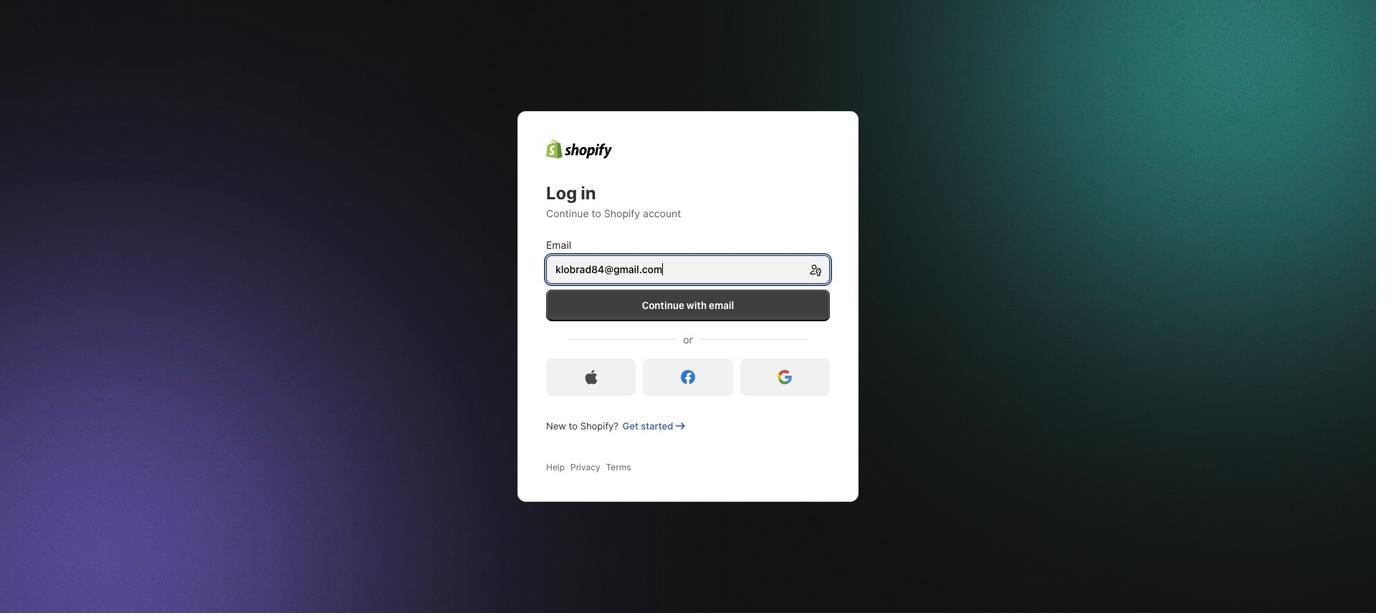Task type: describe. For each thing, give the bounding box(es) containing it.
2 size 16 image from the left
[[681, 370, 696, 384]]

1 size 16 image from the left
[[584, 370, 599, 384]]

log in to shopify image
[[546, 140, 612, 159]]



Task type: vqa. For each thing, say whether or not it's contained in the screenshot.
email field at the top of page
yes



Task type: locate. For each thing, give the bounding box(es) containing it.
None text field
[[547, 255, 847, 284]]

2 horizontal spatial size 16 image
[[778, 370, 793, 384]]

None email field
[[547, 255, 804, 284]]

1 horizontal spatial size 16 image
[[681, 370, 696, 384]]

0 horizontal spatial size 16 image
[[584, 370, 599, 384]]

3 size 16 image from the left
[[778, 370, 793, 384]]

size 16 image
[[584, 370, 599, 384], [681, 370, 696, 384], [778, 370, 793, 384]]



